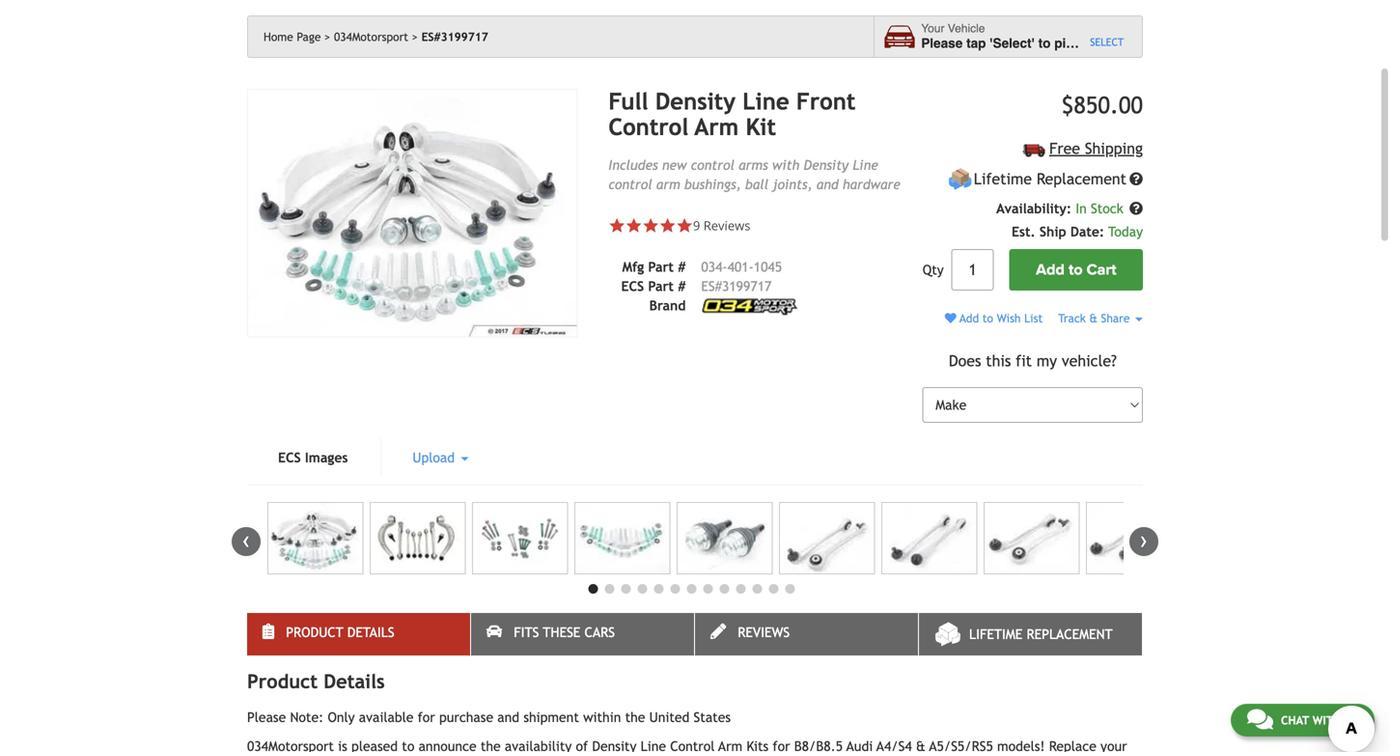 Task type: describe. For each thing, give the bounding box(es) containing it.
joints,
[[773, 176, 813, 192]]

home
[[264, 30, 293, 43]]

does this fit my vehicle?
[[949, 352, 1117, 370]]

note: only
[[290, 710, 355, 725]]

comments image
[[1247, 708, 1273, 731]]

select link
[[1090, 35, 1124, 50]]

these
[[543, 625, 581, 640]]

ball
[[745, 176, 769, 192]]

please note: only available for purchase and shipment within the united states
[[247, 710, 735, 725]]

1 part from the top
[[648, 259, 674, 274]]

this
[[986, 352, 1011, 370]]

mfg part #
[[622, 259, 686, 274]]

to for add to cart
[[1069, 261, 1083, 279]]

reviews link
[[695, 613, 918, 656]]

add to cart button
[[1010, 249, 1143, 291]]

date:
[[1071, 224, 1105, 240]]

track & share
[[1058, 312, 1133, 325]]

1 vertical spatial lifetime
[[969, 627, 1023, 642]]

es#3199717
[[421, 30, 488, 43]]

home page
[[264, 30, 321, 43]]

your vehicle please tap 'select' to pick a vehicle
[[921, 22, 1140, 51]]

ecs images
[[278, 450, 348, 466]]

vehicle
[[1095, 36, 1140, 51]]

us
[[1345, 713, 1358, 727]]

available
[[359, 710, 414, 725]]

fits these cars link
[[471, 613, 694, 656]]

tap
[[966, 36, 986, 51]]

full
[[609, 88, 648, 115]]

chat with us
[[1281, 713, 1358, 727]]

es#
[[701, 278, 722, 294]]

0 horizontal spatial ecs
[[278, 450, 301, 466]]

today
[[1108, 224, 1143, 240]]

track
[[1058, 312, 1086, 325]]

› link
[[1130, 527, 1159, 556]]

034motorsport image
[[701, 298, 798, 315]]

wish
[[997, 312, 1021, 325]]

‹
[[242, 527, 250, 553]]

est.
[[1012, 224, 1036, 240]]

hardware
[[843, 176, 901, 192]]

with inside chat with us link
[[1313, 713, 1341, 727]]

lifetime replacement link
[[919, 613, 1142, 656]]

includes new control arms with density line control arm bushings, ball joints, and hardware
[[609, 157, 901, 192]]

'select'
[[990, 36, 1035, 51]]

my
[[1037, 352, 1057, 370]]

cars
[[585, 625, 615, 640]]

vehicle?
[[1062, 352, 1117, 370]]

1 vertical spatial product details
[[247, 670, 385, 693]]

home page link
[[264, 30, 330, 43]]

please inside your vehicle please tap 'select' to pick a vehicle
[[921, 36, 963, 51]]

0 horizontal spatial please
[[247, 710, 286, 725]]

within
[[583, 710, 621, 725]]

for
[[418, 710, 435, 725]]

es# 3199717 brand
[[649, 278, 772, 313]]

9 reviews
[[693, 217, 751, 234]]

1 vertical spatial product
[[247, 670, 318, 693]]

&
[[1089, 312, 1098, 325]]

shipping
[[1085, 139, 1143, 157]]

share
[[1101, 312, 1130, 325]]

line inside includes new control arms with density line control arm bushings, ball joints, and hardware
[[853, 157, 878, 173]]

ship
[[1040, 224, 1066, 240]]

qty
[[923, 262, 944, 278]]

upload button
[[382, 438, 499, 477]]

full density line front control arm kit
[[609, 88, 856, 140]]

0 vertical spatial reviews
[[704, 217, 751, 234]]

1 vertical spatial details
[[324, 670, 385, 693]]

question circle image for in stock
[[1130, 202, 1143, 215]]

density inside full density line front control arm kit
[[655, 88, 736, 115]]

free shipping image
[[1023, 143, 1045, 157]]

034motorsport link
[[334, 30, 418, 43]]

a
[[1084, 36, 1092, 51]]

vehicle
[[948, 22, 985, 35]]

‹ link
[[232, 527, 261, 556]]

density inside includes new control arms with density line control arm bushings, ball joints, and hardware
[[804, 157, 849, 173]]

shipment
[[524, 710, 579, 725]]

with inside includes new control arms with density line control arm bushings, ball joints, and hardware
[[772, 157, 800, 173]]

# inside 034-401-1045 ecs part #
[[678, 278, 686, 294]]

1 vertical spatial and
[[497, 710, 520, 725]]

select
[[1090, 36, 1124, 48]]

4 star image from the left
[[676, 217, 693, 234]]

0 vertical spatial details
[[347, 625, 394, 640]]

availability: in stock
[[996, 201, 1128, 216]]

the united
[[625, 710, 690, 725]]

0 vertical spatial product details
[[286, 625, 394, 640]]

and inside includes new control arms with density line control arm bushings, ball joints, and hardware
[[817, 176, 839, 192]]

replacement inside lifetime replacement link
[[1027, 627, 1113, 642]]

kit
[[746, 113, 776, 140]]



Task type: locate. For each thing, give the bounding box(es) containing it.
0 horizontal spatial to
[[983, 312, 993, 325]]

stock
[[1091, 201, 1124, 216]]

line inside full density line front control arm kit
[[743, 88, 789, 115]]

1 vertical spatial question circle image
[[1130, 202, 1143, 215]]

0 vertical spatial control
[[691, 157, 735, 173]]

add right heart icon
[[960, 312, 979, 325]]

part right the mfg
[[648, 259, 674, 274]]

question circle image
[[1130, 172, 1143, 186], [1130, 202, 1143, 215]]

0 vertical spatial with
[[772, 157, 800, 173]]

arms
[[739, 157, 768, 173]]

0 vertical spatial product
[[286, 625, 343, 640]]

density
[[655, 88, 736, 115], [804, 157, 849, 173]]

lifetime replacement
[[974, 170, 1127, 188], [969, 627, 1113, 642]]

0 horizontal spatial and
[[497, 710, 520, 725]]

1 question circle image from the top
[[1130, 172, 1143, 186]]

1 horizontal spatial control
[[691, 157, 735, 173]]

034motorsport
[[334, 30, 408, 43]]

1 vertical spatial with
[[1313, 713, 1341, 727]]

to left pick
[[1038, 36, 1051, 51]]

# up brand
[[678, 278, 686, 294]]

1 horizontal spatial ecs
[[621, 278, 644, 294]]

add down ship
[[1036, 261, 1065, 279]]

please left note: only
[[247, 710, 286, 725]]

034-401-1045 ecs part #
[[621, 259, 782, 294]]

1 star image from the left
[[626, 217, 642, 234]]

with up joints,
[[772, 157, 800, 173]]

question circle image up today
[[1130, 202, 1143, 215]]

1 vertical spatial replacement
[[1027, 627, 1113, 642]]

0 vertical spatial density
[[655, 88, 736, 115]]

availability:
[[996, 201, 1072, 216]]

arm
[[695, 113, 739, 140]]

please
[[921, 36, 963, 51], [247, 710, 286, 725]]

details down product details link
[[324, 670, 385, 693]]

star image
[[609, 217, 626, 234]]

track & share button
[[1058, 312, 1143, 325]]

1 horizontal spatial to
[[1038, 36, 1051, 51]]

ecs inside 034-401-1045 ecs part #
[[621, 278, 644, 294]]

product
[[286, 625, 343, 640], [247, 670, 318, 693]]

arm
[[656, 176, 680, 192]]

lifetime
[[974, 170, 1032, 188], [969, 627, 1023, 642]]

states
[[694, 710, 731, 725]]

ecs images link
[[247, 438, 379, 477]]

add to wish list
[[957, 312, 1043, 325]]

add for add to wish list
[[960, 312, 979, 325]]

2 question circle image from the top
[[1130, 202, 1143, 215]]

0 vertical spatial add
[[1036, 261, 1065, 279]]

2 # from the top
[[678, 278, 686, 294]]

9
[[693, 217, 700, 234]]

star image down arm
[[676, 217, 693, 234]]

850.00
[[1074, 92, 1143, 119]]

0 vertical spatial lifetime replacement
[[974, 170, 1127, 188]]

upload
[[413, 450, 459, 466]]

ecs down the mfg
[[621, 278, 644, 294]]

0 vertical spatial ecs
[[621, 278, 644, 294]]

control down includes on the top of the page
[[609, 176, 652, 192]]

density up "new"
[[655, 88, 736, 115]]

1 horizontal spatial with
[[1313, 713, 1341, 727]]

star image right star image
[[642, 217, 659, 234]]

part
[[648, 259, 674, 274], [648, 278, 674, 294]]

brand
[[649, 298, 686, 313]]

pick
[[1054, 36, 1081, 51]]

line right arm
[[743, 88, 789, 115]]

0 horizontal spatial with
[[772, 157, 800, 173]]

page
[[297, 30, 321, 43]]

chat
[[1281, 713, 1309, 727]]

does
[[949, 352, 981, 370]]

density up joints,
[[804, 157, 849, 173]]

0 vertical spatial question circle image
[[1130, 172, 1143, 186]]

question circle image for lifetime replacement
[[1130, 172, 1143, 186]]

star image
[[626, 217, 642, 234], [642, 217, 659, 234], [659, 217, 676, 234], [676, 217, 693, 234]]

0 horizontal spatial add
[[960, 312, 979, 325]]

1045
[[754, 259, 782, 274]]

part up brand
[[648, 278, 674, 294]]

new
[[662, 157, 687, 173]]

add to wish list link
[[945, 312, 1043, 325]]

fit
[[1016, 352, 1032, 370]]

1 horizontal spatial please
[[921, 36, 963, 51]]

please down 'your'
[[921, 36, 963, 51]]

1 # from the top
[[678, 259, 686, 274]]

ecs
[[621, 278, 644, 294], [278, 450, 301, 466]]

line
[[743, 88, 789, 115], [853, 157, 878, 173]]

3 star image from the left
[[659, 217, 676, 234]]

star image up the mfg
[[626, 217, 642, 234]]

includes
[[609, 157, 658, 173]]

to inside add to cart button
[[1069, 261, 1083, 279]]

to for add to wish list
[[983, 312, 993, 325]]

front
[[796, 88, 856, 115]]

mfg
[[622, 259, 644, 274]]

purchase
[[439, 710, 493, 725]]

bushings,
[[684, 176, 741, 192]]

list
[[1024, 312, 1043, 325]]

part inside 034-401-1045 ecs part #
[[648, 278, 674, 294]]

None text field
[[952, 249, 994, 291]]

cart
[[1087, 261, 1117, 279]]

this product is lifetime replacement eligible image
[[948, 167, 972, 191]]

and right joints,
[[817, 176, 839, 192]]

0 vertical spatial please
[[921, 36, 963, 51]]

1 vertical spatial ecs
[[278, 450, 301, 466]]

details
[[347, 625, 394, 640], [324, 670, 385, 693]]

to
[[1038, 36, 1051, 51], [1069, 261, 1083, 279], [983, 312, 993, 325]]

1 vertical spatial lifetime replacement
[[969, 627, 1113, 642]]

with left us
[[1313, 713, 1341, 727]]

es#3199717 - 034-401-1045 - full density line front control arm kit - includes new control arms with density line control arm bushings, ball joints, and hardware - 034motorsport - audi image
[[247, 89, 578, 337], [267, 502, 363, 575], [370, 502, 466, 575], [472, 502, 568, 575], [574, 502, 670, 575], [677, 502, 773, 575], [779, 502, 875, 575], [881, 502, 977, 575], [984, 502, 1080, 575], [1086, 502, 1182, 575]]

add inside button
[[1036, 261, 1065, 279]]

0 horizontal spatial density
[[655, 88, 736, 115]]

star image left 9
[[659, 217, 676, 234]]

1 horizontal spatial and
[[817, 176, 839, 192]]

0 horizontal spatial control
[[609, 176, 652, 192]]

your
[[921, 22, 945, 35]]

details up available
[[347, 625, 394, 640]]

1 horizontal spatial density
[[804, 157, 849, 173]]

and right purchase
[[497, 710, 520, 725]]

to left wish
[[983, 312, 993, 325]]

1 vertical spatial density
[[804, 157, 849, 173]]

1 horizontal spatial line
[[853, 157, 878, 173]]

control
[[691, 157, 735, 173], [609, 176, 652, 192]]

2 vertical spatial to
[[983, 312, 993, 325]]

1 vertical spatial #
[[678, 278, 686, 294]]

add for add to cart
[[1036, 261, 1065, 279]]

to left the cart
[[1069, 261, 1083, 279]]

0 vertical spatial replacement
[[1037, 170, 1127, 188]]

# left 034- at the right
[[678, 259, 686, 274]]

1 vertical spatial control
[[609, 176, 652, 192]]

0 vertical spatial line
[[743, 88, 789, 115]]

fits
[[514, 625, 539, 640]]

heart image
[[945, 312, 957, 324]]

fits these cars
[[514, 625, 615, 640]]

question circle image down "shipping"
[[1130, 172, 1143, 186]]

2 horizontal spatial to
[[1069, 261, 1083, 279]]

images
[[305, 450, 348, 466]]

est. ship date: today
[[1012, 224, 1143, 240]]

control
[[609, 113, 689, 140]]

add to cart
[[1036, 261, 1117, 279]]

0 vertical spatial #
[[678, 259, 686, 274]]

1 horizontal spatial add
[[1036, 261, 1065, 279]]

1 vertical spatial to
[[1069, 261, 1083, 279]]

2 part from the top
[[648, 278, 674, 294]]

0 vertical spatial lifetime
[[974, 170, 1032, 188]]

1 vertical spatial add
[[960, 312, 979, 325]]

line up hardware
[[853, 157, 878, 173]]

control up bushings,
[[691, 157, 735, 173]]

to inside your vehicle please tap 'select' to pick a vehicle
[[1038, 36, 1051, 51]]

0 vertical spatial and
[[817, 176, 839, 192]]

free shipping
[[1049, 139, 1143, 157]]

0 horizontal spatial line
[[743, 88, 789, 115]]

ecs left images
[[278, 450, 301, 466]]

add
[[1036, 261, 1065, 279], [960, 312, 979, 325]]

in
[[1076, 201, 1087, 216]]

9 reviews link
[[693, 217, 751, 234]]

0 vertical spatial part
[[648, 259, 674, 274]]

2 star image from the left
[[642, 217, 659, 234]]

1 vertical spatial part
[[648, 278, 674, 294]]

chat with us link
[[1231, 704, 1375, 737]]

3199717
[[722, 278, 772, 294]]

1 vertical spatial please
[[247, 710, 286, 725]]

replacement
[[1037, 170, 1127, 188], [1027, 627, 1113, 642]]

1 vertical spatial reviews
[[738, 625, 790, 640]]

›
[[1140, 527, 1148, 553]]

401-
[[728, 259, 754, 274]]

034-
[[701, 259, 728, 274]]

1 vertical spatial line
[[853, 157, 878, 173]]

product details link
[[247, 613, 470, 656]]

0 vertical spatial to
[[1038, 36, 1051, 51]]



Task type: vqa. For each thing, say whether or not it's contained in the screenshot.
topmost Product Details
yes



